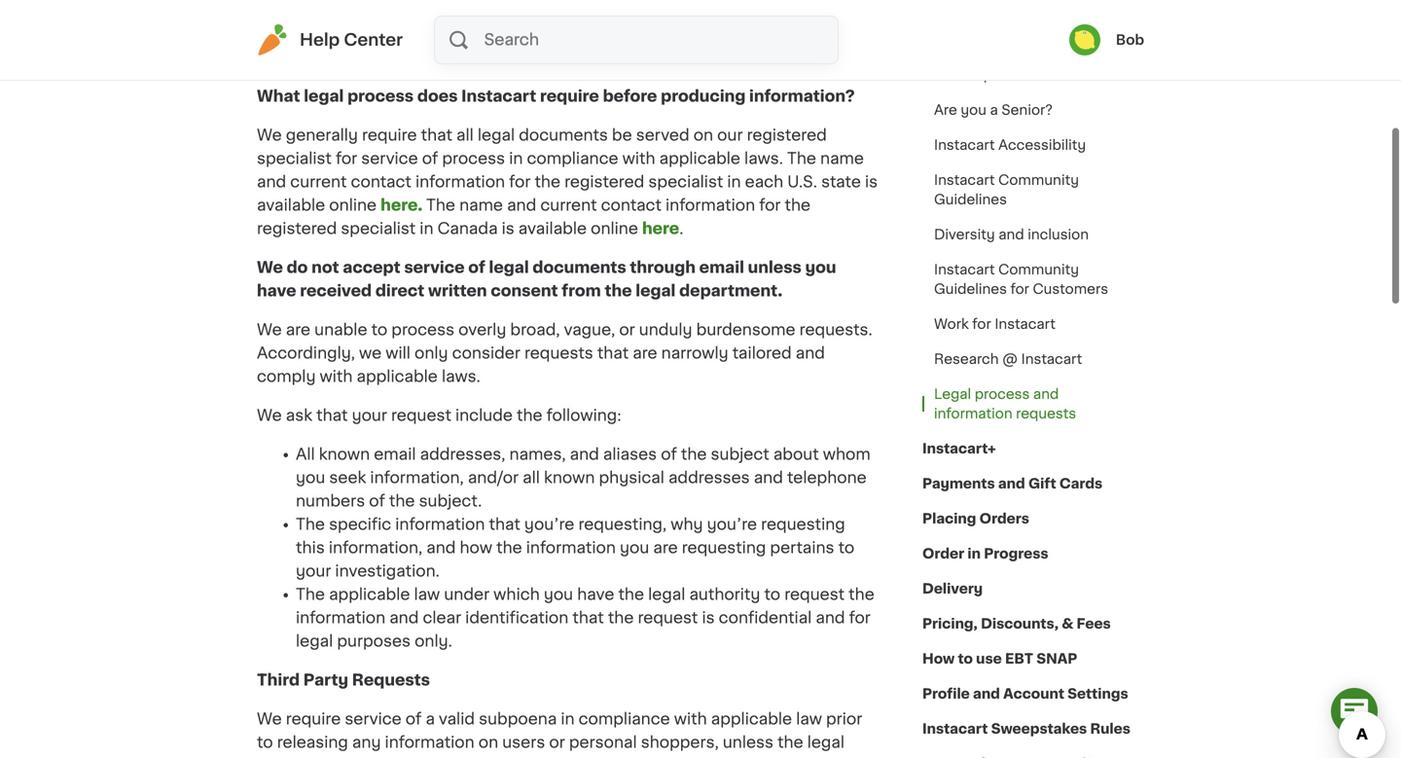 Task type: vqa. For each thing, say whether or not it's contained in the screenshot.
The-
no



Task type: locate. For each thing, give the bounding box(es) containing it.
burdensome
[[697, 322, 796, 338]]

requesting down the why
[[682, 540, 767, 556]]

1 vertical spatial law
[[797, 712, 823, 727]]

contact
[[351, 174, 412, 190], [601, 198, 662, 213]]

1 horizontal spatial specialist
[[341, 221, 416, 237]]

we for we require service of a valid subpoena in compliance with applicable law prior to releasing any information on users or personal shoppers, unless the lega
[[257, 712, 282, 727]]

order in progress link
[[923, 536, 1049, 571]]

received
[[300, 283, 372, 299]]

each
[[745, 174, 784, 190]]

1 horizontal spatial available
[[519, 221, 587, 237]]

the inside we do not accept service of legal documents through email unless you have received direct written consent from the legal department.
[[605, 283, 632, 299]]

is
[[866, 174, 878, 190], [502, 221, 515, 237], [702, 610, 715, 626]]

which
[[494, 587, 540, 603]]

0 horizontal spatial our
[[665, 3, 690, 18]]

senior?
[[1002, 103, 1053, 117]]

1 vertical spatial specialist
[[649, 174, 724, 190]]

are down the why
[[654, 540, 678, 556]]

customer
[[694, 3, 772, 18], [313, 26, 391, 42]]

1 horizontal spatial a
[[991, 103, 999, 117]]

does
[[418, 89, 458, 104]]

are
[[935, 103, 958, 117]]

with down be
[[623, 151, 656, 166]]

information down requesting,
[[526, 540, 616, 556]]

applicable down will on the top left
[[357, 369, 438, 385]]

and inside "shopper and shopper applicant privacy policy"
[[637, 26, 666, 42]]

aliases
[[604, 447, 657, 462]]

1 vertical spatial a
[[426, 712, 435, 727]]

through
[[630, 260, 696, 276]]

with down "accordingly,"
[[320, 369, 353, 385]]

maintain
[[377, 3, 444, 18]]

1 vertical spatial have
[[578, 587, 615, 603]]

all down does
[[457, 128, 474, 143]]

of right the aliases
[[661, 447, 677, 462]]

1 vertical spatial requesting
[[682, 540, 767, 556]]

0 vertical spatial is
[[866, 174, 878, 190]]

and down research @ instacart
[[1034, 387, 1060, 401]]

are up "accordingly,"
[[286, 322, 311, 338]]

1 vertical spatial our
[[718, 128, 743, 143]]

physical
[[599, 470, 665, 486]]

current up we do not accept service of legal documents through email unless you have received direct written consent from the legal department.
[[541, 198, 597, 213]]

legal down what legal process does instacart require before producing information?
[[478, 128, 515, 143]]

have down requesting,
[[578, 587, 615, 603]]

have inside all known email addresses, names, and aliases of the subject about whom you seek information, and/or all known physical addresses and telephone numbers of the subject. the specific information that you're requesting, why you're requesting this information, and how the information you are requesting pertains to your investigation. the applicable law under which you have the legal authority to request the information and clear identification that the request is confidential and for legal purposes only.
[[578, 587, 615, 603]]

generally
[[286, 128, 358, 143]]

require up releasing
[[286, 712, 341, 727]]

user avatar image
[[1070, 24, 1101, 55]]

0 horizontal spatial laws.
[[442, 369, 481, 385]]

0 vertical spatial policy
[[257, 26, 305, 42]]

2 , from the left
[[525, 26, 529, 42]]

2 horizontal spatial registered
[[747, 128, 827, 143]]

on inside we require service of a valid subpoena in compliance with applicable law prior to releasing any information on users or personal shoppers, unless the lega
[[479, 735, 499, 751]]

producing
[[661, 89, 746, 104]]

sweepstakes
[[992, 722, 1088, 736]]

process down center
[[348, 89, 414, 104]]

terms
[[395, 26, 442, 42]]

instacart inside instacart community guidelines for customers
[[935, 263, 996, 276]]

law
[[414, 587, 440, 603], [797, 712, 823, 727]]

4 we from the top
[[257, 322, 282, 338]]

and up we do not accept service of legal documents through email unless you have received direct written consent from the legal department.
[[507, 198, 537, 213]]

1 horizontal spatial our
[[718, 128, 743, 143]]

guidelines for instacart community guidelines
[[935, 193, 1008, 206]]

third party requests
[[257, 673, 430, 688]]

0 vertical spatial name
[[821, 151, 864, 166]]

known
[[319, 447, 370, 462], [544, 470, 595, 486]]

what
[[257, 89, 300, 104]]

with up shoppers,
[[674, 712, 707, 727]]

0 vertical spatial with
[[623, 151, 656, 166]]

0 horizontal spatial on
[[479, 735, 499, 751]]

we up instacart icon
[[257, 3, 282, 18]]

email inside we do not accept service of legal documents through email unless you have received direct written consent from the legal department.
[[700, 260, 745, 276]]

you right which
[[544, 587, 574, 603]]

0 vertical spatial laws.
[[745, 151, 784, 166]]

policy inside "shopper and shopper applicant privacy policy"
[[257, 50, 305, 65]]

0 vertical spatial online
[[329, 198, 377, 213]]

requesting up pertains
[[761, 517, 846, 533]]

0 vertical spatial community
[[999, 173, 1080, 187]]

the up canada
[[426, 198, 456, 213]]

shopper and shopper applicant privacy policy link
[[257, 26, 877, 65]]

name inside we generally require that all legal documents be served on our registered specialist for service of process in compliance with applicable laws. the name and current contact information for the registered specialist in each u.s. state is available online
[[821, 151, 864, 166]]

2 vertical spatial service
[[345, 712, 402, 727]]

instacart inside instacart health and safety update
[[935, 14, 996, 27]]

is inside the name and current contact information for the registered specialist in canada is available online
[[502, 221, 515, 237]]

and inside the name and current contact information for the registered specialist in canada is available online
[[507, 198, 537, 213]]

1 horizontal spatial email
[[700, 260, 745, 276]]

process up canada
[[442, 151, 505, 166]]

we inside we generally require that all legal documents be served on our registered specialist for service of process in compliance with applicable laws. the name and current contact information for the registered specialist in each u.s. state is available online
[[257, 128, 282, 143]]

and down use
[[974, 687, 1001, 701]]

what legal process does instacart require before producing information?
[[257, 89, 855, 104]]

service inside we do not accept service of legal documents through email unless you have received direct written consent from the legal department.
[[404, 260, 465, 276]]

addresses
[[669, 470, 750, 486]]

process inside 'we are unable to process overly broad, vague, or unduly burdensome requests. accordingly, we will only consider requests that are narrowly tailored and comply with applicable laws.'
[[392, 322, 455, 338]]

privacy up applicant at the top right of page
[[776, 3, 833, 18]]

1 vertical spatial online
[[591, 221, 639, 237]]

1 horizontal spatial laws.
[[745, 151, 784, 166]]

0 vertical spatial or
[[620, 322, 635, 338]]

0 vertical spatial customer
[[694, 3, 772, 18]]

we up "accordingly,"
[[257, 322, 282, 338]]

0 horizontal spatial law
[[414, 587, 440, 603]]

2 horizontal spatial is
[[866, 174, 878, 190]]

collect
[[286, 3, 340, 18]]

compliance up personal
[[579, 712, 671, 727]]

unless inside we require service of a valid subpoena in compliance with applicable law prior to releasing any information on users or personal shoppers, unless the lega
[[723, 735, 774, 751]]

service up written
[[404, 260, 465, 276]]

our
[[665, 3, 690, 18], [718, 128, 743, 143]]

for inside all known email addresses, names, and aliases of the subject about whom you seek information, and/or all known physical addresses and telephone numbers of the subject. the specific information that you're requesting, why you're requesting this information, and how the information you are requesting pertains to your investigation. the applicable law under which you have the legal authority to request the information and clear identification that the request is confidential and for legal purposes only.
[[850, 610, 871, 626]]

legal inside we generally require that all legal documents be served on our registered specialist for service of process in compliance with applicable laws. the name and current contact information for the registered specialist in each u.s. state is available online
[[478, 128, 515, 143]]

and inside we generally require that all legal documents be served on our registered specialist for service of process in compliance with applicable laws. the name and current contact information for the registered specialist in each u.s. state is available online
[[257, 174, 286, 190]]

we ask that your request include the following:
[[257, 408, 622, 424]]

only
[[415, 346, 448, 361]]

specialist down generally
[[257, 151, 332, 166]]

legal up generally
[[304, 89, 344, 104]]

instacart accessibility link
[[923, 128, 1098, 163]]

1 vertical spatial unless
[[723, 735, 774, 751]]

1 vertical spatial email
[[374, 447, 416, 462]]

instacart up diversity
[[935, 173, 996, 187]]

0 horizontal spatial online
[[329, 198, 377, 213]]

rules
[[1091, 722, 1131, 736]]

1 horizontal spatial request
[[638, 610, 698, 626]]

specialist
[[257, 151, 332, 166], [649, 174, 724, 190], [341, 221, 416, 237]]

law up clear
[[414, 587, 440, 603]]

legal up party at the left of page
[[296, 634, 333, 649]]

0 horizontal spatial with
[[320, 369, 353, 385]]

1 policy from the top
[[257, 26, 305, 42]]

information inside we require service of a valid subpoena in compliance with applicable law prior to releasing any information on users or personal shoppers, unless the lega
[[385, 735, 475, 751]]

laws. up each
[[745, 151, 784, 166]]

prior
[[827, 712, 863, 727]]

bob link
[[1070, 24, 1145, 55]]

center
[[344, 32, 403, 48]]

policy up what
[[257, 50, 305, 65]]

1 vertical spatial privacy
[[820, 26, 877, 42]]

we down third on the left bottom of the page
[[257, 712, 282, 727]]

1 , from the left
[[305, 26, 309, 42]]

email up 'department.'
[[700, 260, 745, 276]]

0 vertical spatial requests
[[525, 346, 594, 361]]

you're down names,
[[525, 517, 575, 533]]

with inside we require service of a valid subpoena in compliance with applicable law prior to releasing any information on users or personal shoppers, unless the lega
[[674, 712, 707, 727]]

all inside all known email addresses, names, and aliases of the subject about whom you seek information, and/or all known physical addresses and telephone numbers of the subject. the specific information that you're requesting, why you're requesting this information, and how the information you are requesting pertains to your investigation. the applicable law under which you have the legal authority to request the information and clear identification that the request is confidential and for legal purposes only.
[[523, 470, 540, 486]]

0 vertical spatial law
[[414, 587, 440, 603]]

guidelines inside instacart community guidelines for customers
[[935, 282, 1008, 296]]

or
[[620, 322, 635, 338], [549, 735, 565, 751]]

laws.
[[745, 151, 784, 166], [442, 369, 481, 385]]

0 horizontal spatial shopper
[[566, 26, 633, 42]]

the inside we require service of a valid subpoena in compliance with applicable law prior to releasing any information on users or personal shoppers, unless the lega
[[778, 735, 804, 751]]

are down unduly
[[633, 346, 658, 361]]

unduly
[[639, 322, 693, 338]]

information down subject.
[[396, 517, 485, 533]]

that right 'ask'
[[317, 408, 348, 424]]

online left here link
[[591, 221, 639, 237]]

1 we from the top
[[257, 3, 282, 18]]

2 policy from the top
[[257, 50, 305, 65]]

customers
[[1033, 282, 1109, 296]]

1 vertical spatial community
[[999, 263, 1080, 276]]

0 horizontal spatial you're
[[525, 517, 575, 533]]

instacart down profile
[[923, 722, 989, 736]]

0 horizontal spatial all
[[457, 128, 474, 143]]

1 vertical spatial all
[[523, 470, 540, 486]]

contact up here link
[[601, 198, 662, 213]]

requests down @
[[1017, 407, 1077, 421]]

guidelines up diversity
[[935, 193, 1008, 206]]

name up the state
[[821, 151, 864, 166]]

customer down the collect
[[313, 26, 391, 42]]

1 vertical spatial available
[[519, 221, 587, 237]]

0 horizontal spatial is
[[502, 221, 515, 237]]

you're right the why
[[707, 517, 758, 533]]

5 we from the top
[[257, 408, 282, 424]]

here link
[[643, 221, 680, 237]]

1 vertical spatial documents
[[533, 260, 627, 276]]

1 vertical spatial contact
[[601, 198, 662, 213]]

1 vertical spatial guidelines
[[935, 282, 1008, 296]]

community for instacart community guidelines
[[999, 173, 1080, 187]]

applicable up shoppers,
[[711, 712, 793, 727]]

1 vertical spatial your
[[296, 564, 331, 579]]

1 horizontal spatial registered
[[565, 174, 645, 190]]

2 vertical spatial with
[[674, 712, 707, 727]]

,
[[305, 26, 309, 42], [525, 26, 529, 42]]

that down does
[[421, 128, 453, 143]]

name up canada
[[460, 198, 503, 213]]

community inside instacart community guidelines
[[999, 173, 1080, 187]]

, down the collect
[[305, 26, 309, 42]]

specialist inside the name and current contact information for the registered specialist in canada is available online
[[341, 221, 416, 237]]

0 vertical spatial contact
[[351, 174, 412, 190]]

of
[[446, 26, 462, 42], [422, 151, 438, 166], [469, 260, 486, 276], [661, 447, 677, 462], [369, 494, 385, 509], [406, 712, 422, 727]]

we inside 'we are unable to process overly broad, vague, or unduly burdensome requests. accordingly, we will only consider requests that are narrowly tailored and comply with applicable laws.'
[[257, 322, 282, 338]]

1 horizontal spatial online
[[591, 221, 639, 237]]

users
[[503, 735, 546, 751]]

0 vertical spatial service
[[361, 151, 418, 166]]

are you a senior?
[[935, 103, 1053, 117]]

0 horizontal spatial contact
[[351, 174, 412, 190]]

of inside we do not accept service of legal documents through email unless you have received direct written consent from the legal department.
[[469, 260, 486, 276]]

1 community from the top
[[999, 173, 1080, 187]]

1 horizontal spatial current
[[541, 198, 597, 213]]

your down we on the left top of the page
[[352, 408, 387, 424]]

service
[[361, 151, 418, 166], [404, 260, 465, 276], [345, 712, 402, 727]]

1 horizontal spatial require
[[362, 128, 417, 143]]

process up only
[[392, 322, 455, 338]]

community for instacart community guidelines for customers
[[999, 263, 1080, 276]]

online inside the name and current contact information for the registered specialist in canada is available online
[[591, 221, 639, 237]]

1 horizontal spatial ,
[[525, 26, 529, 42]]

registered down be
[[565, 174, 645, 190]]

specialist down here. link
[[341, 221, 416, 237]]

available up we do not accept service of legal documents through email unless you have received direct written consent from the legal department.
[[519, 221, 587, 237]]

0 vertical spatial privacy
[[776, 3, 833, 18]]

safety
[[1074, 14, 1118, 27]]

the up this
[[296, 517, 325, 533]]

2 vertical spatial request
[[638, 610, 698, 626]]

information down the valid at the left bottom of page
[[385, 735, 475, 751]]

the
[[788, 151, 817, 166], [426, 198, 456, 213], [296, 517, 325, 533], [296, 587, 325, 603]]

here .
[[643, 221, 684, 237]]

0 vertical spatial guidelines
[[935, 193, 1008, 206]]

documents
[[519, 128, 608, 143], [533, 260, 627, 276]]

service up any
[[345, 712, 402, 727]]

request up 'addresses,' at the bottom left of the page
[[391, 408, 452, 424]]

request down pertains
[[785, 587, 845, 603]]

of inside we generally require that all legal documents be served on our registered specialist for service of process in compliance with applicable laws. the name and current contact information for the registered specialist in each u.s. state is available online
[[422, 151, 438, 166]]

1 horizontal spatial requests
[[1017, 407, 1077, 421]]

require right generally
[[362, 128, 417, 143]]

and down described at the top of the page
[[637, 26, 666, 42]]

you down requesting,
[[620, 540, 650, 556]]

2 horizontal spatial request
[[785, 587, 845, 603]]

2 community from the top
[[999, 263, 1080, 276]]

privacy right applicant at the top right of page
[[820, 26, 877, 42]]

0 horizontal spatial current
[[290, 174, 347, 190]]

addresses,
[[420, 447, 506, 462]]

2 vertical spatial registered
[[257, 221, 337, 237]]

of left the valid at the left bottom of page
[[406, 712, 422, 727]]

diversity and inclusion
[[935, 228, 1089, 241]]

1 vertical spatial current
[[541, 198, 597, 213]]

available up do
[[257, 198, 325, 213]]

instacart inside instacart sweepstakes rules "link"
[[923, 722, 989, 736]]

community down accessibility
[[999, 173, 1080, 187]]

we inside we do not accept service of legal documents through email unless you have received direct written consent from the legal department.
[[257, 260, 283, 276]]

instacart
[[935, 14, 996, 27], [462, 89, 537, 104], [935, 138, 996, 152], [935, 173, 996, 187], [935, 263, 996, 276], [995, 317, 1056, 331], [1022, 352, 1083, 366], [923, 722, 989, 736]]

0 vertical spatial documents
[[519, 128, 608, 143]]

in down here. link
[[420, 221, 434, 237]]

and inside instacart health and safety update
[[1045, 14, 1071, 27]]

1 guidelines from the top
[[935, 193, 1008, 206]]

documents inside we generally require that all legal documents be served on our registered specialist for service of process in compliance with applicable laws. the name and current contact information for the registered specialist in each u.s. state is available online
[[519, 128, 608, 143]]

0 horizontal spatial registered
[[257, 221, 337, 237]]

3 we from the top
[[257, 260, 283, 276]]

a inside are you a senior? link
[[991, 103, 999, 117]]

in inside we require service of a valid subpoena in compliance with applicable law prior to releasing any information on users or personal shoppers, unless the lega
[[561, 712, 575, 727]]

instacart inside instacart community guidelines
[[935, 173, 996, 187]]

name
[[821, 151, 864, 166], [460, 198, 503, 213]]

pertains
[[770, 540, 835, 556]]

our right described at the top of the page
[[665, 3, 690, 18]]

the down this
[[296, 587, 325, 603]]

2 vertical spatial are
[[654, 540, 678, 556]]

0 vertical spatial are
[[286, 322, 311, 338]]

0 vertical spatial a
[[991, 103, 999, 117]]

we left 'ask'
[[257, 408, 282, 424]]

instacart inside instacart accessibility link
[[935, 138, 996, 152]]

why
[[671, 517, 703, 533]]

placing orders
[[923, 512, 1030, 526]]

privacy
[[776, 3, 833, 18], [820, 26, 877, 42]]

information inside legal process and information requests
[[935, 407, 1013, 421]]

applicable
[[660, 151, 741, 166], [357, 369, 438, 385], [329, 587, 410, 603], [711, 712, 793, 727]]

we for we generally require that all legal documents be served on our registered specialist for service of process in compliance with applicable laws. the name and current contact information for the registered specialist in each u.s. state is available online
[[257, 128, 282, 143]]

a left senior?
[[991, 103, 999, 117]]

0 horizontal spatial a
[[426, 712, 435, 727]]

1 horizontal spatial your
[[352, 408, 387, 424]]

law inside all known email addresses, names, and aliases of the subject about whom you seek information, and/or all known physical addresses and telephone numbers of the subject. the specific information that you're requesting, why you're requesting this information, and how the information you are requesting pertains to your investigation. the applicable law under which you have the legal authority to request the information and clear identification that the request is confidential and for legal purposes only.
[[414, 587, 440, 603]]

instacart up update at right
[[935, 14, 996, 27]]

that
[[421, 128, 453, 143], [598, 346, 629, 361], [317, 408, 348, 424], [489, 517, 521, 533], [573, 610, 604, 626]]

community up customers
[[999, 263, 1080, 276]]

@
[[1003, 352, 1018, 366]]

pricing,
[[923, 617, 978, 631]]

help
[[964, 68, 993, 82]]

0 vertical spatial specialist
[[257, 151, 332, 166]]

before
[[603, 89, 658, 104]]

settings
[[1068, 687, 1129, 701]]

department.
[[680, 283, 783, 299]]

1 vertical spatial requests
[[1017, 407, 1077, 421]]

0 horizontal spatial requests
[[525, 346, 594, 361]]

pricing, discounts, & fees link
[[923, 607, 1112, 642]]

0 vertical spatial on
[[694, 128, 714, 143]]

orders
[[980, 512, 1030, 526]]

laws. inside 'we are unable to process overly broad, vague, or unduly burdensome requests. accordingly, we will only consider requests that are narrowly tailored and comply with applicable laws.'
[[442, 369, 481, 385]]

1 vertical spatial known
[[544, 470, 595, 486]]

comply
[[257, 369, 316, 385]]

1 vertical spatial information,
[[329, 540, 423, 556]]

instacart sweepstakes rules
[[923, 722, 1131, 736]]

how to use ebt snap link
[[923, 642, 1078, 677]]

1 vertical spatial or
[[549, 735, 565, 751]]

0 vertical spatial compliance
[[527, 151, 619, 166]]

unable
[[315, 322, 368, 338]]

compliance inside we generally require that all legal documents be served on our registered specialist for service of process in compliance with applicable laws. the name and current contact information for the registered specialist in each u.s. state is available online
[[527, 151, 619, 166]]

online inside we generally require that all legal documents be served on our registered specialist for service of process in compliance with applicable laws. the name and current contact information for the registered specialist in each u.s. state is available online
[[329, 198, 377, 213]]

1 horizontal spatial have
[[578, 587, 615, 603]]

of up written
[[469, 260, 486, 276]]

on inside we generally require that all legal documents be served on our registered specialist for service of process in compliance with applicable laws. the name and current contact information for the registered specialist in each u.s. state is available online
[[694, 128, 714, 143]]

have down do
[[257, 283, 296, 299]]

1 vertical spatial request
[[785, 587, 845, 603]]

1 horizontal spatial shopper
[[670, 26, 737, 42]]

community inside instacart community guidelines for customers
[[999, 263, 1080, 276]]

or inside 'we are unable to process overly broad, vague, or unduly burdensome requests. accordingly, we will only consider requests that are narrowly tailored and comply with applicable laws.'
[[620, 322, 635, 338]]

2 guidelines from the top
[[935, 282, 1008, 296]]

applicable inside all known email addresses, names, and aliases of the subject about whom you seek information, and/or all known physical addresses and telephone numbers of the subject. the specific information that you're requesting, why you're requesting this information, and how the information you are requesting pertains to your investigation. the applicable law under which you have the legal authority to request the information and clear identification that the request is confidential and for legal purposes only.
[[329, 587, 410, 603]]

work for instacart link
[[923, 307, 1068, 342]]

, down we collect and maintain information as described in our customer
[[525, 26, 529, 42]]

0 horizontal spatial your
[[296, 564, 331, 579]]

your inside all known email addresses, names, and aliases of the subject about whom you seek information, and/or all known physical addresses and telephone numbers of the subject. the specific information that you're requesting, why you're requesting this information, and how the information you are requesting pertains to your investigation. the applicable law under which you have the legal authority to request the information and clear identification that the request is confidential and for legal purposes only.
[[296, 564, 331, 579]]

1 vertical spatial require
[[362, 128, 417, 143]]

for left pricing,
[[850, 610, 871, 626]]

1 horizontal spatial or
[[620, 322, 635, 338]]

to left use
[[959, 652, 973, 666]]

you right are
[[961, 103, 987, 117]]

compliance inside we require service of a valid subpoena in compliance with applicable law prior to releasing any information on users or personal shoppers, unless the lega
[[579, 712, 671, 727]]

0 vertical spatial known
[[319, 447, 370, 462]]

and down as
[[533, 26, 562, 42]]

narrowly
[[662, 346, 729, 361]]

research
[[935, 352, 999, 366]]

applicable down served
[[660, 151, 741, 166]]

you down all
[[296, 470, 325, 486]]

1 horizontal spatial on
[[694, 128, 714, 143]]

0 horizontal spatial available
[[257, 198, 325, 213]]

guidelines up work
[[935, 282, 1008, 296]]

6 we from the top
[[257, 712, 282, 727]]

information inside the name and current contact information for the registered specialist in canada is available online
[[666, 198, 756, 213]]

on down producing
[[694, 128, 714, 143]]

1 horizontal spatial all
[[523, 470, 540, 486]]

and down generally
[[257, 174, 286, 190]]

get
[[935, 68, 960, 82]]

get help link
[[923, 57, 1005, 92]]

applicable inside 'we are unable to process overly broad, vague, or unduly burdensome requests. accordingly, we will only consider requests that are narrowly tailored and comply with applicable laws.'
[[357, 369, 438, 385]]

we inside we require service of a valid subpoena in compliance with applicable law prior to releasing any information on users or personal shoppers, unless the lega
[[257, 712, 282, 727]]

that inside 'we are unable to process overly broad, vague, or unduly burdensome requests. accordingly, we will only consider requests that are narrowly tailored and comply with applicable laws.'
[[598, 346, 629, 361]]

2 we from the top
[[257, 128, 282, 143]]

registered inside the name and current contact information for the registered specialist in canada is available online
[[257, 221, 337, 237]]

2 you're from the left
[[707, 517, 758, 533]]

to up the confidential on the bottom right of page
[[765, 587, 781, 603]]

1 horizontal spatial with
[[623, 151, 656, 166]]

or inside we require service of a valid subpoena in compliance with applicable law prior to releasing any information on users or personal shoppers, unless the lega
[[549, 735, 565, 751]]

payments
[[923, 477, 996, 491]]

1 vertical spatial with
[[320, 369, 353, 385]]

require inside we require service of a valid subpoena in compliance with applicable law prior to releasing any information on users or personal shoppers, unless the lega
[[286, 712, 341, 727]]

with inside 'we are unable to process overly broad, vague, or unduly burdensome requests. accordingly, we will only consider requests that are narrowly tailored and comply with applicable laws.'
[[320, 369, 353, 385]]

0 horizontal spatial require
[[286, 712, 341, 727]]

process inside we generally require that all legal documents be served on our registered specialist for service of process in compliance with applicable laws. the name and current contact information for the registered specialist in each u.s. state is available online
[[442, 151, 505, 166]]

all down names,
[[523, 470, 540, 486]]

1 vertical spatial laws.
[[442, 369, 481, 385]]

requests
[[525, 346, 594, 361], [1017, 407, 1077, 421]]



Task type: describe. For each thing, give the bounding box(es) containing it.
Search search field
[[482, 17, 838, 63]]

profile and account settings
[[923, 687, 1129, 701]]

in up the name and current contact information for the registered specialist in canada is available online
[[509, 151, 523, 166]]

we for we ask that your request include the following:
[[257, 408, 282, 424]]

require inside we generally require that all legal documents be served on our registered specialist for service of process in compliance with applicable laws. the name and current contact information for the registered specialist in each u.s. state is available online
[[362, 128, 417, 143]]

requests inside legal process and information requests
[[1017, 407, 1077, 421]]

instacart community guidelines link
[[923, 163, 1145, 217]]

valid
[[439, 712, 475, 727]]

not
[[312, 260, 339, 276]]

as
[[542, 3, 560, 18]]

documents inside we do not accept service of legal documents through email unless you have received direct written consent from the legal department.
[[533, 260, 627, 276]]

and left how
[[427, 540, 456, 556]]

progress
[[985, 547, 1049, 561]]

unless inside we do not accept service of legal documents through email unless you have received direct written consent from the legal department.
[[748, 260, 802, 276]]

placing orders link
[[923, 501, 1030, 536]]

instacart community guidelines
[[935, 173, 1080, 206]]

email inside all known email addresses, names, and aliases of the subject about whom you seek information, and/or all known physical addresses and telephone numbers of the subject. the specific information that you're requesting, why you're requesting this information, and how the information you are requesting pertains to your investigation. the applicable law under which you have the legal authority to request the information and clear identification that the request is confidential and for legal purposes only.
[[374, 447, 416, 462]]

served
[[636, 128, 690, 143]]

requesting,
[[579, 517, 667, 533]]

get help
[[935, 68, 993, 82]]

broad,
[[511, 322, 560, 338]]

applicable inside we require service of a valid subpoena in compliance with applicable law prior to releasing any information on users or personal shoppers, unless the lega
[[711, 712, 793, 727]]

information up service
[[448, 3, 538, 18]]

accessibility
[[999, 138, 1087, 152]]

for right work
[[973, 317, 992, 331]]

in right the order
[[968, 547, 981, 561]]

instacart sweepstakes rules link
[[923, 712, 1131, 747]]

and/or
[[468, 470, 519, 486]]

requests inside 'we are unable to process overly broad, vague, or unduly burdensome requests. accordingly, we will only consider requests that are narrowly tailored and comply with applicable laws.'
[[525, 346, 594, 361]]

and inside 'we are unable to process overly broad, vague, or unduly burdensome requests. accordingly, we will only consider requests that are narrowly tailored and comply with applicable laws.'
[[796, 346, 826, 361]]

2 shopper from the left
[[670, 26, 737, 42]]

in inside the name and current contact information for the registered specialist in canada is available online
[[420, 221, 434, 237]]

include
[[456, 408, 513, 424]]

instacart+
[[923, 442, 997, 456]]

and inside legal process and information requests
[[1034, 387, 1060, 401]]

any
[[352, 735, 381, 751]]

we
[[359, 346, 382, 361]]

a inside we require service of a valid subpoena in compliance with applicable law prior to releasing any information on users or personal shoppers, unless the lega
[[426, 712, 435, 727]]

and up the help center
[[344, 3, 373, 18]]

to right pertains
[[839, 540, 855, 556]]

and right the confidential on the bottom right of page
[[816, 610, 846, 626]]

information?
[[750, 89, 855, 104]]

seek
[[329, 470, 366, 486]]

described
[[564, 3, 643, 18]]

in right described at the top of the page
[[647, 3, 661, 18]]

service
[[466, 26, 525, 42]]

instacart inside research @ instacart link
[[1022, 352, 1083, 366]]

investigation.
[[335, 564, 440, 579]]

, customer terms of service , and
[[305, 26, 566, 42]]

legal up consent on the left of page
[[489, 260, 529, 276]]

all
[[296, 447, 315, 462]]

applicable inside we generally require that all legal documents be served on our registered specialist for service of process in compliance with applicable laws. the name and current contact information for the registered specialist in each u.s. state is available online
[[660, 151, 741, 166]]

1 you're from the left
[[525, 517, 575, 533]]

to inside 'we are unable to process overly broad, vague, or unduly burdensome requests. accordingly, we will only consider requests that are narrowly tailored and comply with applicable laws.'
[[371, 322, 388, 338]]

that up how
[[489, 517, 521, 533]]

name inside the name and current contact information for the registered specialist in canada is available online
[[460, 198, 503, 213]]

instacart health and safety update
[[935, 14, 1118, 47]]

identification
[[466, 610, 569, 626]]

ask
[[286, 408, 313, 424]]

for inside instacart community guidelines for customers
[[1011, 282, 1030, 296]]

requests
[[352, 673, 430, 688]]

the inside we generally require that all legal documents be served on our registered specialist for service of process in compliance with applicable laws. the name and current contact information for the registered specialist in each u.s. state is available online
[[788, 151, 817, 166]]

overly
[[459, 322, 507, 338]]

service inside we generally require that all legal documents be served on our registered specialist for service of process in compliance with applicable laws. the name and current contact information for the registered specialist in each u.s. state is available online
[[361, 151, 418, 166]]

only.
[[415, 634, 453, 649]]

have inside we do not accept service of legal documents through email unless you have received direct written consent from the legal department.
[[257, 283, 296, 299]]

that right identification
[[573, 610, 604, 626]]

and down instacart community guidelines
[[999, 228, 1025, 241]]

do
[[287, 260, 308, 276]]

and down following:
[[570, 447, 600, 462]]

all inside we generally require that all legal documents be served on our registered specialist for service of process in compliance with applicable laws. the name and current contact information for the registered specialist in each u.s. state is available online
[[457, 128, 474, 143]]

process inside legal process and information requests
[[975, 387, 1030, 401]]

purposes
[[337, 634, 411, 649]]

1 shopper from the left
[[566, 26, 633, 42]]

instacart right does
[[462, 89, 537, 104]]

0 vertical spatial our
[[665, 3, 690, 18]]

the inside the name and current contact information for the registered specialist in canada is available online
[[785, 198, 811, 213]]

1 vertical spatial registered
[[565, 174, 645, 190]]

legal process and information requests
[[935, 387, 1077, 421]]

privacy inside "shopper and shopper applicant privacy policy"
[[820, 26, 877, 42]]

diversity
[[935, 228, 996, 241]]

ebt
[[1006, 652, 1034, 666]]

you inside we do not accept service of legal documents through email unless you have received direct written consent from the legal department.
[[806, 260, 837, 276]]

bob
[[1117, 33, 1145, 47]]

service inside we require service of a valid subpoena in compliance with applicable law prior to releasing any information on users or personal shoppers, unless the lega
[[345, 712, 402, 727]]

legal process and information requests link
[[923, 377, 1145, 431]]

instacart+ link
[[923, 431, 997, 466]]

information up purposes at bottom left
[[296, 610, 386, 626]]

numbers
[[296, 494, 365, 509]]

1 horizontal spatial customer
[[694, 3, 772, 18]]

shopper and shopper applicant privacy policy
[[257, 26, 877, 65]]

following:
[[547, 408, 622, 424]]

u.s.
[[788, 174, 818, 190]]

subject.
[[419, 494, 482, 509]]

we generally require that all legal documents be served on our registered specialist for service of process in compliance with applicable laws. the name and current contact information for the registered specialist in each u.s. state is available online
[[257, 128, 878, 213]]

for up the name and current contact information for the registered specialist in canada is available online
[[509, 174, 531, 190]]

legal left 'authority'
[[649, 587, 686, 603]]

current inside we generally require that all legal documents be served on our registered specialist for service of process in compliance with applicable laws. the name and current contact information for the registered specialist in each u.s. state is available online
[[290, 174, 347, 190]]

0 horizontal spatial request
[[391, 408, 452, 424]]

are inside all known email addresses, names, and aliases of the subject about whom you seek information, and/or all known physical addresses and telephone numbers of the subject. the specific information that you're requesting, why you're requesting this information, and how the information you are requesting pertains to your investigation. the applicable law under which you have the legal authority to request the information and clear identification that the request is confidential and for legal purposes only.
[[654, 540, 678, 556]]

telephone
[[788, 470, 867, 486]]

terms of service link
[[395, 26, 525, 42]]

of right terms
[[446, 26, 462, 42]]

with inside we generally require that all legal documents be served on our registered specialist for service of process in compliance with applicable laws. the name and current contact information for the registered specialist in each u.s. state is available online
[[623, 151, 656, 166]]

delivery
[[923, 582, 983, 596]]

our inside we generally require that all legal documents be served on our registered specialist for service of process in compliance with applicable laws. the name and current contact information for the registered specialist in each u.s. state is available online
[[718, 128, 743, 143]]

to inside we require service of a valid subpoena in compliance with applicable law prior to releasing any information on users or personal shoppers, unless the lega
[[257, 735, 273, 751]]

&
[[1062, 617, 1074, 631]]

laws. inside we generally require that all legal documents be served on our registered specialist for service of process in compliance with applicable laws. the name and current contact information for the registered specialist in each u.s. state is available online
[[745, 151, 784, 166]]

research @ instacart link
[[923, 342, 1095, 377]]

we for we do not accept service of legal documents through email unless you have received direct written consent from the legal department.
[[257, 260, 283, 276]]

of inside we require service of a valid subpoena in compliance with applicable law prior to releasing any information on users or personal shoppers, unless the lega
[[406, 712, 422, 727]]

law inside we require service of a valid subpoena in compliance with applicable law prior to releasing any information on users or personal shoppers, unless the lega
[[797, 712, 823, 727]]

is inside all known email addresses, names, and aliases of the subject about whom you seek information, and/or all known physical addresses and telephone numbers of the subject. the specific information that you're requesting, why you're requesting this information, and how the information you are requesting pertains to your investigation. the applicable law under which you have the legal authority to request the information and clear identification that the request is confidential and for legal purposes only.
[[702, 610, 715, 626]]

1 vertical spatial are
[[633, 346, 658, 361]]

subject
[[711, 447, 770, 462]]

available inside we generally require that all legal documents be served on our registered specialist for service of process in compliance with applicable laws. the name and current contact information for the registered specialist in each u.s. state is available online
[[257, 198, 325, 213]]

how
[[923, 652, 955, 666]]

legal down through
[[636, 283, 676, 299]]

information inside we generally require that all legal documents be served on our registered specialist for service of process in compliance with applicable laws. the name and current contact information for the registered specialist in each u.s. state is available online
[[416, 174, 505, 190]]

canada
[[438, 221, 498, 237]]

in left each
[[728, 174, 741, 190]]

the inside we generally require that all legal documents be served on our registered specialist for service of process in compliance with applicable laws. the name and current contact information for the registered specialist in each u.s. state is available online
[[535, 174, 561, 190]]

we for we are unable to process overly broad, vague, or unduly burdensome requests. accordingly, we will only consider requests that are narrowly tailored and comply with applicable laws.
[[257, 322, 282, 338]]

cards
[[1060, 477, 1103, 491]]

and up 'only.'
[[390, 610, 419, 626]]

from
[[562, 283, 601, 299]]

instacart inside "work for instacart" link
[[995, 317, 1056, 331]]

for inside the name and current contact information for the registered specialist in canada is available online
[[760, 198, 781, 213]]

0 vertical spatial information,
[[370, 470, 464, 486]]

help center
[[300, 32, 403, 48]]

research @ instacart
[[935, 352, 1083, 366]]

payments and gift cards link
[[923, 466, 1103, 501]]

2 horizontal spatial require
[[540, 89, 600, 104]]

and down about
[[754, 470, 784, 486]]

2 horizontal spatial specialist
[[649, 174, 724, 190]]

legal
[[935, 387, 972, 401]]

is inside we generally require that all legal documents be served on our registered specialist for service of process in compliance with applicable laws. the name and current contact information for the registered specialist in each u.s. state is available online
[[866, 174, 878, 190]]

privacy inside privacy policy
[[776, 3, 833, 18]]

update
[[935, 33, 983, 47]]

0 vertical spatial registered
[[747, 128, 827, 143]]

written
[[428, 283, 487, 299]]

health
[[999, 14, 1042, 27]]

current inside the name and current contact information for the registered specialist in canada is available online
[[541, 198, 597, 213]]

help center link
[[257, 24, 403, 55]]

gift
[[1029, 477, 1057, 491]]

whom
[[823, 447, 871, 462]]

and left gift
[[999, 477, 1026, 491]]

how
[[460, 540, 493, 556]]

privacy policy link
[[257, 3, 833, 42]]

policy inside privacy policy
[[257, 26, 305, 42]]

guidelines for instacart community guidelines for customers
[[935, 282, 1008, 296]]

authority
[[690, 587, 761, 603]]

instacart image
[[257, 24, 288, 55]]

for down generally
[[336, 151, 357, 166]]

consent
[[491, 283, 558, 299]]

0 vertical spatial requesting
[[761, 517, 846, 533]]

available inside the name and current contact information for the registered specialist in canada is available online
[[519, 221, 587, 237]]

contact inside the name and current contact information for the registered specialist in canada is available online
[[601, 198, 662, 213]]

1 horizontal spatial known
[[544, 470, 595, 486]]

profile and account settings link
[[923, 677, 1129, 712]]

the inside the name and current contact information for the registered specialist in canada is available online
[[426, 198, 456, 213]]

we for we collect and maintain information as described in our customer
[[257, 3, 282, 18]]

specific
[[329, 517, 392, 533]]

subpoena
[[479, 712, 557, 727]]

payments and gift cards
[[923, 477, 1103, 491]]

direct
[[376, 283, 425, 299]]

the name and current contact information for the registered specialist in canada is available online
[[257, 198, 811, 237]]

here.
[[381, 198, 426, 213]]

0 vertical spatial your
[[352, 408, 387, 424]]

of up the "specific"
[[369, 494, 385, 509]]

contact inside we generally require that all legal documents be served on our registered specialist for service of process in compliance with applicable laws. the name and current contact information for the registered specialist in each u.s. state is available online
[[351, 174, 412, 190]]

1 vertical spatial customer
[[313, 26, 391, 42]]

consider
[[452, 346, 521, 361]]

that inside we generally require that all legal documents be served on our registered specialist for service of process in compliance with applicable laws. the name and current contact information for the registered specialist in each u.s. state is available online
[[421, 128, 453, 143]]



